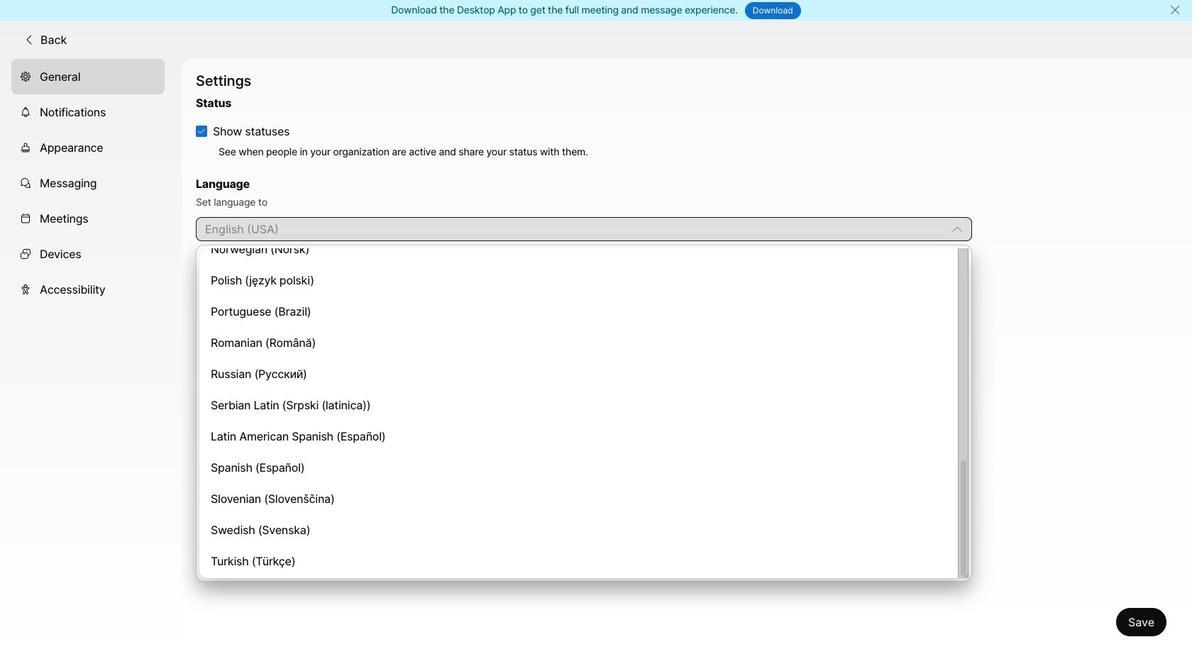 Task type: locate. For each thing, give the bounding box(es) containing it.
list box
[[200, 235, 969, 578]]

accessibility tab
[[11, 272, 165, 307]]

messaging tab
[[11, 165, 165, 201]]

appearance tab
[[11, 130, 165, 165]]

notifications tab
[[11, 94, 165, 130]]

settings navigation
[[0, 59, 182, 660]]

meetings tab
[[11, 201, 165, 236]]



Task type: describe. For each thing, give the bounding box(es) containing it.
general tab
[[11, 59, 165, 94]]

devices tab
[[11, 236, 165, 272]]

cancel_16 image
[[1170, 4, 1181, 16]]



